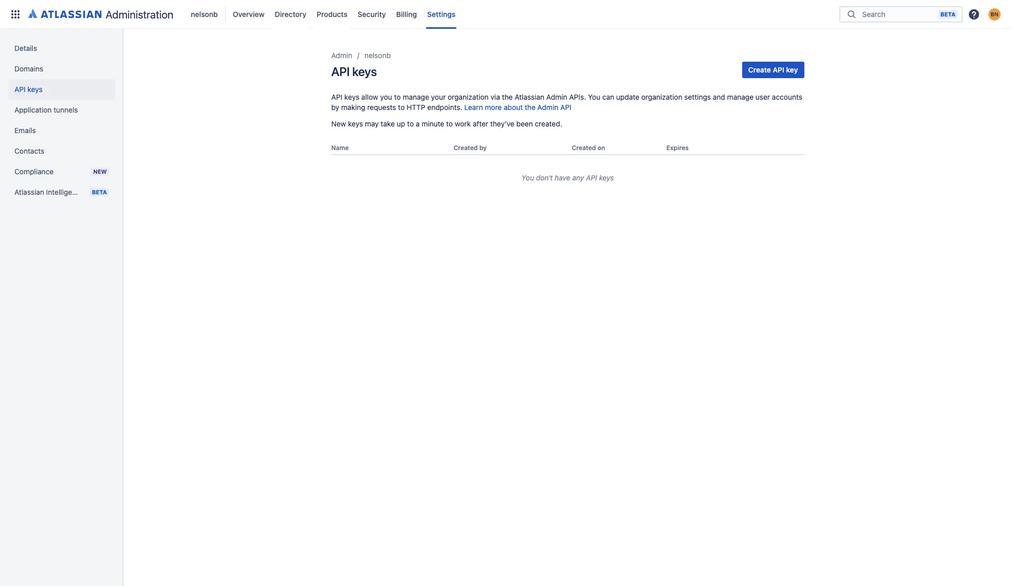 Task type: vqa. For each thing, say whether or not it's contained in the screenshot.
1st Announcement from the top of the page
no



Task type: locate. For each thing, give the bounding box(es) containing it.
on
[[598, 144, 605, 152]]

manage
[[403, 93, 429, 101], [727, 93, 754, 101]]

0 horizontal spatial you
[[522, 173, 534, 182]]

to left http
[[398, 103, 405, 112]]

1 horizontal spatial created
[[572, 144, 596, 152]]

endpoints.
[[427, 103, 463, 112]]

created
[[454, 144, 478, 152], [572, 144, 596, 152]]

nelsonb link
[[188, 6, 221, 22], [365, 49, 391, 62]]

0 vertical spatial admin
[[331, 51, 352, 60]]

nelsonb left the overview at the top of page
[[191, 10, 218, 18]]

0 vertical spatial nelsonb
[[191, 10, 218, 18]]

atlassian down compliance at left
[[14, 188, 44, 196]]

0 horizontal spatial organization
[[448, 93, 489, 101]]

0 horizontal spatial atlassian
[[14, 188, 44, 196]]

settings link
[[424, 6, 459, 22]]

1 vertical spatial nelsonb
[[365, 51, 391, 60]]

created down work
[[454, 144, 478, 152]]

keys
[[352, 64, 377, 79], [27, 85, 43, 94], [344, 93, 359, 101], [348, 119, 363, 128], [599, 173, 614, 182]]

admin left apis.
[[547, 93, 567, 101]]

atlassian intelligence
[[14, 188, 84, 196]]

to left a
[[407, 119, 414, 128]]

1 vertical spatial you
[[522, 173, 534, 182]]

account image
[[989, 8, 1001, 20]]

api
[[331, 64, 350, 79], [773, 65, 785, 74], [14, 85, 26, 94], [331, 93, 343, 101], [560, 103, 572, 112], [586, 173, 597, 182]]

admin down products link
[[331, 51, 352, 60]]

api down apis.
[[560, 103, 572, 112]]

overview link
[[230, 6, 268, 22]]

organization up learn
[[448, 93, 489, 101]]

0 horizontal spatial created
[[454, 144, 478, 152]]

compliance
[[14, 167, 54, 176]]

0 vertical spatial by
[[331, 103, 339, 112]]

domains
[[14, 64, 43, 73]]

new up beta
[[93, 168, 107, 175]]

1 vertical spatial api keys
[[14, 85, 43, 94]]

1 horizontal spatial organization
[[642, 93, 683, 101]]

api keys down domains
[[14, 85, 43, 94]]

0 vertical spatial new
[[331, 119, 346, 128]]

1 horizontal spatial nelsonb link
[[365, 49, 391, 62]]

2 vertical spatial admin
[[538, 103, 559, 112]]

0 vertical spatial nelsonb link
[[188, 6, 221, 22]]

application tunnels
[[14, 105, 78, 114]]

settings
[[427, 10, 456, 18]]

0 horizontal spatial manage
[[403, 93, 429, 101]]

keys inside api keys allow you to manage your organization via the atlassian admin apis. you can update organization settings and manage user accounts by making requests to http endpoints.
[[344, 93, 359, 101]]

0 horizontal spatial nelsonb
[[191, 10, 218, 18]]

don't
[[536, 173, 553, 182]]

directory link
[[272, 6, 310, 22]]

organization right the update
[[642, 93, 683, 101]]

created left "on" at the top
[[572, 144, 596, 152]]

0 horizontal spatial the
[[502, 93, 513, 101]]

nelsonb inside 'global navigation' element
[[191, 10, 218, 18]]

atlassian
[[515, 93, 545, 101], [14, 188, 44, 196]]

billing
[[396, 10, 417, 18]]

you left 'don't'
[[522, 173, 534, 182]]

application tunnels link
[[8, 100, 115, 120]]

1 horizontal spatial nelsonb
[[365, 51, 391, 60]]

api inside button
[[773, 65, 785, 74]]

1 organization from the left
[[448, 93, 489, 101]]

api up making
[[331, 93, 343, 101]]

1 horizontal spatial you
[[588, 93, 601, 101]]

they've
[[490, 119, 515, 128]]

api keys down admin 'link'
[[331, 64, 377, 79]]

you
[[588, 93, 601, 101], [522, 173, 534, 182]]

1 horizontal spatial new
[[331, 119, 346, 128]]

by
[[331, 103, 339, 112], [480, 144, 487, 152]]

application
[[14, 105, 52, 114]]

2 created from the left
[[572, 144, 596, 152]]

0 horizontal spatial by
[[331, 103, 339, 112]]

1 vertical spatial admin
[[547, 93, 567, 101]]

nelsonb link left overview link
[[188, 6, 221, 22]]

1 created from the left
[[454, 144, 478, 152]]

api down admin 'link'
[[331, 64, 350, 79]]

1 horizontal spatial api keys
[[331, 64, 377, 79]]

update
[[616, 93, 640, 101]]

http
[[407, 103, 426, 112]]

the up about
[[502, 93, 513, 101]]

api keys
[[331, 64, 377, 79], [14, 85, 43, 94]]

Search field
[[860, 5, 939, 23]]

atlassian up learn more about the admin api link in the top of the page
[[515, 93, 545, 101]]

admin up created.
[[538, 103, 559, 112]]

you
[[380, 93, 392, 101]]

created for created on
[[572, 144, 596, 152]]

billing link
[[393, 6, 420, 22]]

the inside api keys allow you to manage your organization via the atlassian admin apis. you can update organization settings and manage user accounts by making requests to http endpoints.
[[502, 93, 513, 101]]

to
[[394, 93, 401, 101], [398, 103, 405, 112], [407, 119, 414, 128], [446, 119, 453, 128]]

contacts
[[14, 147, 44, 155]]

0 vertical spatial api keys
[[331, 64, 377, 79]]

your
[[431, 93, 446, 101]]

0 vertical spatial you
[[588, 93, 601, 101]]

organization
[[448, 93, 489, 101], [642, 93, 683, 101]]

1 manage from the left
[[403, 93, 429, 101]]

by down after
[[480, 144, 487, 152]]

the right about
[[525, 103, 536, 112]]

you left can
[[588, 93, 601, 101]]

the
[[502, 93, 513, 101], [525, 103, 536, 112]]

toggle navigation image
[[113, 41, 136, 62]]

admin
[[331, 51, 352, 60], [547, 93, 567, 101], [538, 103, 559, 112]]

manage right and
[[727, 93, 754, 101]]

1 horizontal spatial the
[[525, 103, 536, 112]]

2 manage from the left
[[727, 93, 754, 101]]

new keys may take up to a minute to work after they've been created.
[[331, 119, 562, 128]]

1 horizontal spatial atlassian
[[515, 93, 545, 101]]

to right you
[[394, 93, 401, 101]]

1 horizontal spatial manage
[[727, 93, 754, 101]]

more
[[485, 103, 502, 112]]

create api key
[[748, 65, 798, 74]]

api down domains
[[14, 85, 26, 94]]

a
[[416, 119, 420, 128]]

1 vertical spatial new
[[93, 168, 107, 175]]

2 organization from the left
[[642, 93, 683, 101]]

0 vertical spatial the
[[502, 93, 513, 101]]

any
[[573, 173, 584, 182]]

atlassian inside api keys allow you to manage your organization via the atlassian admin apis. you can update organization settings and manage user accounts by making requests to http endpoints.
[[515, 93, 545, 101]]

manage up http
[[403, 93, 429, 101]]

created on
[[572, 144, 605, 152]]

new
[[331, 119, 346, 128], [93, 168, 107, 175]]

new down making
[[331, 119, 346, 128]]

work
[[455, 119, 471, 128]]

atlassian image
[[28, 7, 102, 20], [28, 7, 102, 20]]

admin link
[[331, 49, 352, 62]]

api right any
[[586, 173, 597, 182]]

keys up making
[[344, 93, 359, 101]]

new for new
[[93, 168, 107, 175]]

nelsonb link right admin 'link'
[[365, 49, 391, 62]]

nelsonb right admin 'link'
[[365, 51, 391, 60]]

1 horizontal spatial by
[[480, 144, 487, 152]]

requests
[[367, 103, 396, 112]]

products link
[[314, 6, 351, 22]]

after
[[473, 119, 489, 128]]

tunnels
[[54, 105, 78, 114]]

created for created by
[[454, 144, 478, 152]]

to left work
[[446, 119, 453, 128]]

can
[[603, 93, 614, 101]]

allow
[[361, 93, 378, 101]]

making
[[341, 103, 365, 112]]

nelsonb
[[191, 10, 218, 18], [365, 51, 391, 60]]

0 horizontal spatial api keys
[[14, 85, 43, 94]]

0 vertical spatial atlassian
[[515, 93, 545, 101]]

0 horizontal spatial new
[[93, 168, 107, 175]]

1 vertical spatial atlassian
[[14, 188, 44, 196]]

by left making
[[331, 103, 339, 112]]

created by
[[454, 144, 487, 152]]

api left key
[[773, 65, 785, 74]]

apis.
[[569, 93, 586, 101]]



Task type: describe. For each thing, give the bounding box(es) containing it.
about
[[504, 103, 523, 112]]

details
[[14, 44, 37, 52]]

beta
[[941, 11, 956, 17]]

take
[[381, 119, 395, 128]]

products
[[317, 10, 348, 18]]

emails link
[[8, 120, 115, 141]]

settings
[[685, 93, 711, 101]]

keys left may in the top left of the page
[[348, 119, 363, 128]]

security link
[[355, 6, 389, 22]]

new for new keys may take up to a minute to work after they've been created.
[[331, 119, 346, 128]]

and
[[713, 93, 725, 101]]

by inside api keys allow you to manage your organization via the atlassian admin apis. you can update organization settings and manage user accounts by making requests to http endpoints.
[[331, 103, 339, 112]]

security
[[358, 10, 386, 18]]

api keys allow you to manage your organization via the atlassian admin apis. you can update organization settings and manage user accounts by making requests to http endpoints.
[[331, 93, 803, 112]]

beta
[[92, 189, 107, 195]]

create
[[748, 65, 771, 74]]

intelligence
[[46, 188, 84, 196]]

you don't have any api keys
[[522, 173, 614, 182]]

minute
[[422, 119, 444, 128]]

learn
[[464, 103, 483, 112]]

key
[[786, 65, 798, 74]]

1 vertical spatial by
[[480, 144, 487, 152]]

1 vertical spatial the
[[525, 103, 536, 112]]

administration banner
[[0, 0, 1012, 29]]

learn more about the admin api
[[464, 103, 572, 112]]

keys right any
[[599, 173, 614, 182]]

you inside api keys allow you to manage your organization via the atlassian admin apis. you can update organization settings and manage user accounts by making requests to http endpoints.
[[588, 93, 601, 101]]

administration
[[106, 8, 173, 20]]

0 horizontal spatial nelsonb link
[[188, 6, 221, 22]]

emails
[[14, 126, 36, 135]]

keys up allow
[[352, 64, 377, 79]]

user
[[756, 93, 770, 101]]

administration link
[[25, 6, 178, 22]]

domains link
[[8, 59, 115, 79]]

via
[[491, 93, 500, 101]]

help icon image
[[968, 8, 981, 20]]

expires
[[667, 144, 689, 152]]

up
[[397, 119, 405, 128]]

directory
[[275, 10, 307, 18]]

created.
[[535, 119, 562, 128]]

keys up the application
[[27, 85, 43, 94]]

accounts
[[772, 93, 803, 101]]

name
[[331, 144, 349, 152]]

api inside api keys allow you to manage your organization via the atlassian admin apis. you can update organization settings and manage user accounts by making requests to http endpoints.
[[331, 93, 343, 101]]

admin inside api keys allow you to manage your organization via the atlassian admin apis. you can update organization settings and manage user accounts by making requests to http endpoints.
[[547, 93, 567, 101]]

contacts link
[[8, 141, 115, 161]]

global navigation element
[[6, 0, 840, 29]]

been
[[517, 119, 533, 128]]

may
[[365, 119, 379, 128]]

api keys link
[[8, 79, 115, 100]]

details link
[[8, 38, 115, 59]]

appswitcher icon image
[[9, 8, 22, 20]]

1 vertical spatial nelsonb link
[[365, 49, 391, 62]]

search icon image
[[846, 9, 858, 19]]

have
[[555, 173, 571, 182]]

learn more about the admin api link
[[464, 103, 572, 112]]

overview
[[233, 10, 265, 18]]

create api key button
[[742, 62, 804, 78]]



